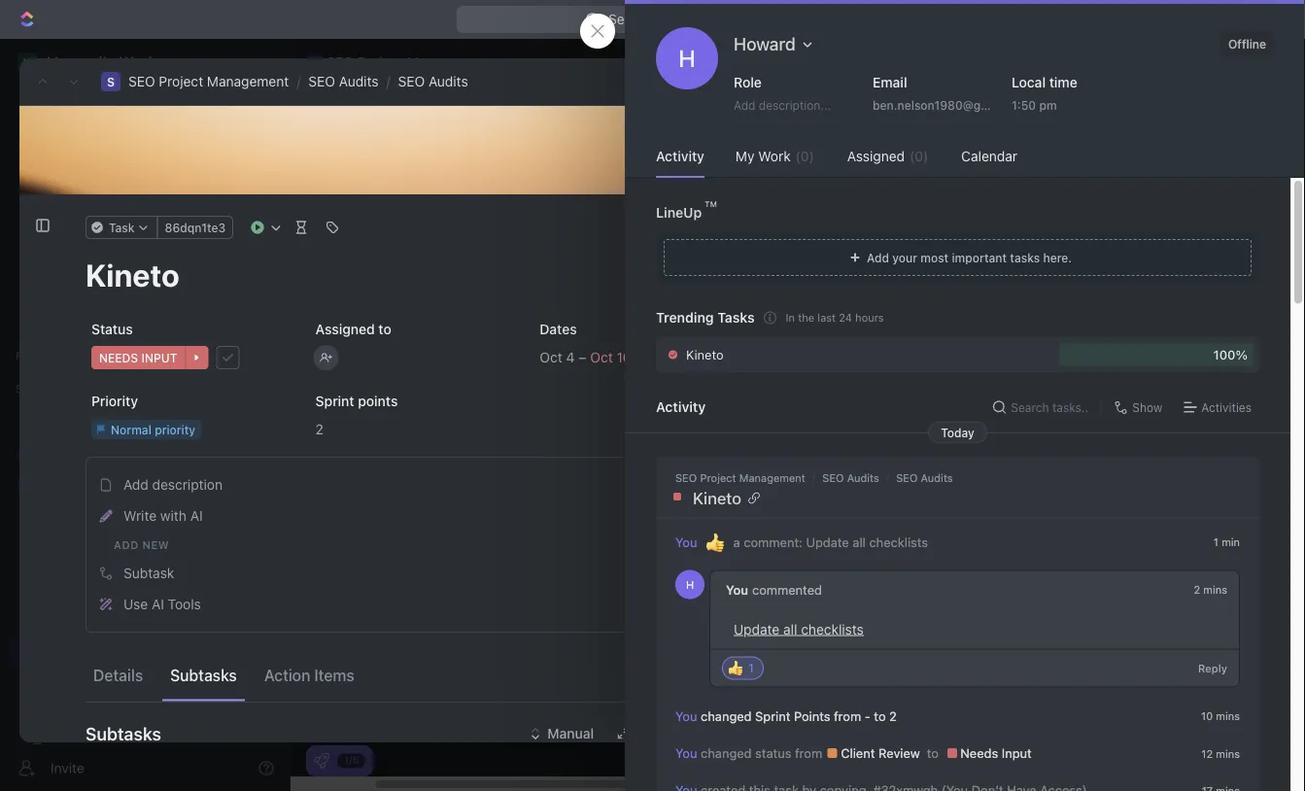 Task type: vqa. For each thing, say whether or not it's contained in the screenshot.
the bottommost all
yes



Task type: locate. For each thing, give the bounding box(es) containing it.
0 vertical spatial status
[[933, 232, 967, 246]]

update all checklists up 'kineto' link
[[847, 428, 977, 444]]

home inside sidebar navigation
[[47, 102, 84, 118]]

review for client review
[[879, 746, 921, 761]]

1 horizontal spatial input
[[912, 311, 940, 324]]

0 vertical spatial by
[[977, 186, 991, 199]]

1 vertical spatial input
[[141, 351, 177, 365]]

0 horizontal spatial needs
[[99, 351, 138, 365]]

overdue
[[579, 180, 634, 196]]

nov 7 for add new meta descriptions
[[1247, 651, 1276, 663]]

write
[[124, 508, 157, 524]]

home for home page
[[1059, 428, 1091, 442]]

0 horizontal spatial s
[[23, 645, 31, 658]]

1 vertical spatial home
[[1059, 428, 1091, 442]]

1 horizontal spatial points
[[969, 342, 1003, 355]]

today up edit task name text box
[[314, 224, 348, 238]]

0 horizontal spatial min
[[1180, 395, 1200, 409]]

lineup
[[656, 205, 702, 221]]

status
[[91, 322, 133, 338]]

1 vertical spatial needs input
[[99, 351, 177, 365]]

new for add new
[[142, 539, 170, 552]]

s inside navigation
[[23, 645, 31, 658]]

1 vertical spatial by
[[1051, 353, 1064, 366]]

seo audits link
[[309, 73, 379, 89], [398, 73, 468, 89], [823, 472, 880, 484], [897, 472, 954, 484]]

favorites button
[[8, 344, 75, 368]]

you changed sprint points from - to 2
[[859, 342, 1066, 355], [676, 709, 897, 724]]

(0) up created
[[910, 148, 929, 164]]

email
[[873, 74, 908, 90]]

changed status from up most
[[879, 232, 999, 246]]

priority inside task sidebar content section
[[903, 264, 942, 278]]

0 vertical spatial points
[[969, 342, 1003, 355]]

1 16 mins from the top
[[1157, 186, 1199, 199]]

2 vertical spatial checklists
[[801, 621, 864, 638]]

ai right use
[[152, 597, 164, 613]]

kineto
[[687, 347, 724, 362], [1059, 391, 1094, 405], [693, 488, 742, 508]]

page up career page
[[1094, 428, 1121, 442]]

0 horizontal spatial assigned
[[316, 322, 375, 338]]

7
[[1270, 651, 1276, 663], [1270, 688, 1276, 700]]

assigned up sprint points
[[316, 322, 375, 338]]

1 vertical spatial all
[[853, 535, 866, 549]]

priority right set
[[903, 264, 942, 278]]

2 vertical spatial all
[[784, 621, 798, 638]]

time
[[1050, 74, 1078, 90]]

1 horizontal spatial subtasks
[[170, 666, 237, 685]]

sprint
[[933, 342, 966, 355], [316, 394, 355, 410], [756, 709, 791, 724]]

tree
[[8, 405, 272, 792]]

status right generate "button"
[[756, 746, 792, 761]]

4
[[566, 349, 575, 365]]

tasks right urgent
[[507, 180, 543, 196]]

2 horizontal spatial s
[[312, 56, 318, 68]]

by right task
[[977, 186, 991, 199]]

nov 6
[[1246, 614, 1276, 626]]

client for client review
[[841, 746, 876, 761]]

new
[[1168, 11, 1196, 27]]

subtasks down details
[[86, 724, 161, 745]]

1 vertical spatial changed status from
[[879, 295, 999, 309]]

add down role
[[734, 98, 756, 112]]

2 vertical spatial input
[[1002, 746, 1032, 761]]

0 horizontal spatial all
[[784, 621, 798, 638]]

h
[[679, 45, 696, 72], [686, 579, 694, 591]]

manual button
[[520, 719, 606, 750], [520, 719, 606, 750]]

10 mins down reply
[[1202, 710, 1241, 723]]

seo project management link up home link
[[128, 73, 289, 89]]

pencil image
[[100, 510, 112, 523]]

7 for add new meta descriptions
[[1270, 651, 1276, 663]]

0 horizontal spatial needs input
[[99, 351, 177, 365]]

0 vertical spatial seo project management link
[[128, 73, 289, 89]]

add for add new
[[114, 539, 139, 552]]

the
[[799, 312, 815, 324]]

oct left 25
[[1241, 466, 1260, 478]]

status
[[933, 232, 967, 246], [933, 295, 967, 309], [756, 746, 792, 761]]

2 vertical spatial sprint
[[756, 709, 791, 724]]

checklists inside task sidebar content section
[[914, 428, 977, 444]]

0 vertical spatial kineto
[[687, 347, 724, 362]]

h left you commented at bottom
[[686, 579, 694, 591]]

1 horizontal spatial home
[[1059, 428, 1091, 442]]

needs input inside the needs input dropdown button
[[99, 351, 177, 365]]

16 mins down customize
[[1157, 232, 1199, 246]]

add your most important tasks here. button
[[656, 232, 1260, 283]]

manual
[[548, 726, 594, 742]]

1 horizontal spatial new
[[1084, 650, 1106, 663]]

1 vertical spatial assigned
[[316, 322, 375, 338]]

min left oct 31
[[1222, 536, 1241, 549]]

most
[[921, 251, 949, 264]]

comment:
[[744, 535, 803, 549]]

you created this task by copying
[[859, 186, 1041, 199]]

0 horizontal spatial 10 mins
[[1157, 342, 1199, 355]]

subtask
[[124, 566, 174, 582]]

project
[[358, 54, 403, 70], [159, 73, 203, 89], [397, 116, 484, 148], [701, 472, 737, 484]]

role add description...
[[734, 74, 831, 112]]

assigned up created
[[848, 148, 905, 164]]

s inside s seo project management
[[312, 56, 318, 68]]

status up most
[[933, 232, 967, 246]]

needs inside dropdown button
[[99, 351, 138, 365]]

0 vertical spatial needs input
[[870, 311, 940, 324]]

1 vertical spatial seo project management link
[[676, 472, 806, 484]]

add
[[734, 98, 756, 112], [867, 251, 890, 264], [124, 477, 149, 493], [114, 539, 139, 552], [1059, 650, 1081, 663]]

team space link
[[47, 471, 268, 502]]

0 vertical spatial new
[[142, 539, 170, 552]]

from
[[970, 232, 996, 246], [970, 295, 996, 309], [1007, 342, 1032, 355], [834, 709, 862, 724], [795, 746, 823, 761]]

1 vertical spatial nov 8
[[1246, 761, 1276, 774]]

oct left 31
[[1243, 540, 1261, 552]]

1 horizontal spatial needs
[[874, 311, 909, 324]]

0 horizontal spatial seo project management, , element
[[18, 642, 37, 661]]

work
[[759, 148, 791, 164]]

tasks for urgent tasks
[[507, 180, 543, 196]]

1 vertical spatial client
[[841, 746, 876, 761]]

0 vertical spatial priority
[[903, 264, 942, 278]]

1 7 from the top
[[1270, 651, 1276, 663]]

oct up oct 18
[[1242, 392, 1261, 405]]

overview link
[[359, 175, 423, 202]]

0 vertical spatial ai
[[190, 508, 203, 524]]

2 vertical spatial s
[[23, 645, 31, 658]]

task sidebar content section
[[819, 106, 1227, 743]]

2 7 from the top
[[1270, 688, 1276, 700]]

2 horizontal spatial sprint
[[933, 342, 966, 355]]

page for career page
[[1099, 465, 1126, 479]]

add up write
[[124, 477, 149, 493]]

1 horizontal spatial priority
[[903, 264, 942, 278]]

1 vertical spatial status
[[933, 295, 967, 309]]

0 horizontal spatial by
[[977, 186, 991, 199]]

1 vertical spatial update all checklists
[[734, 621, 864, 638]]

0 horizontal spatial new
[[142, 539, 170, 552]]

1 horizontal spatial (0)
[[910, 148, 929, 164]]

2 horizontal spatial input
[[1002, 746, 1032, 761]]

oct left 29
[[1241, 503, 1259, 515]]

oct for oct 18
[[1242, 429, 1261, 441]]

2 down sprint points
[[316, 422, 324, 438]]

priority for set
[[903, 264, 942, 278]]

0 vertical spatial 10 mins
[[1157, 342, 1199, 355]]

oct for oct 16
[[1242, 392, 1261, 405]]

you left set
[[859, 264, 879, 278]]

needs input inside task sidebar content section
[[870, 311, 940, 324]]

assigned for assigned to
[[316, 322, 375, 338]]

0 vertical spatial needs
[[874, 311, 909, 324]]

1 vertical spatial 8
[[1269, 761, 1276, 774]]

0 horizontal spatial points
[[794, 709, 831, 724]]

(0) right the 'work'
[[796, 148, 815, 164]]

0 horizontal spatial tasks
[[1011, 251, 1041, 264]]

priority inside 'normal priority' dropdown button
[[155, 423, 196, 437]]

add description button
[[92, 470, 736, 501]]

checklists down commented
[[801, 621, 864, 638]]

checklists up 'kineto' link
[[914, 428, 977, 444]]

kineto up home page
[[1059, 391, 1094, 405]]

home up inbox
[[47, 102, 84, 118]]

details button
[[86, 658, 151, 693]]

0 vertical spatial input
[[912, 311, 940, 324]]

1 vertical spatial ai
[[152, 597, 164, 613]]

12 mins inside task sidebar content section
[[1157, 295, 1199, 309]]

user group image
[[20, 480, 35, 492]]

kineto down trending tasks at the right top
[[687, 347, 724, 362]]

task button
[[86, 216, 158, 239]]

0 vertical spatial changed status from
[[879, 232, 999, 246]]

1 horizontal spatial by
[[1051, 353, 1064, 366]]

add inside button
[[124, 477, 149, 493]]

tasks left here.
[[1011, 251, 1041, 264]]

from down the client review to
[[1007, 342, 1032, 355]]

0 horizontal spatial today
[[314, 224, 348, 238]]

all down commented
[[784, 621, 798, 638]]

0 vertical spatial 7
[[1270, 651, 1276, 663]]

- up client review
[[865, 709, 871, 724]]

16 right –
[[617, 349, 632, 365]]

1 vertical spatial needs
[[99, 351, 138, 365]]

1:50
[[1012, 98, 1037, 112]]

home down search tasks.. text field
[[1059, 428, 1091, 442]]

subtasks inside button
[[170, 666, 237, 685]]

1 vertical spatial 16 mins
[[1157, 232, 1199, 246]]

overview
[[363, 180, 423, 196]]

1 vertical spatial 7
[[1270, 688, 1276, 700]]

tree containing team space
[[8, 405, 272, 792]]

local time 1:50 pm
[[1012, 74, 1078, 112]]

2 nov 7 from the top
[[1247, 688, 1276, 700]]

audits
[[339, 73, 379, 89], [429, 73, 468, 89], [848, 472, 880, 484], [921, 472, 954, 484]]

priority right 'normal'
[[155, 423, 196, 437]]

0 vertical spatial client
[[1014, 295, 1046, 309]]

subtasks down tools
[[170, 666, 237, 685]]

0 vertical spatial -
[[1036, 342, 1041, 355]]

min inside task sidebar content section
[[1180, 395, 1200, 409]]

1 vertical spatial 1 min
[[1214, 536, 1241, 549]]

to
[[1014, 232, 1028, 246], [945, 264, 956, 278], [1092, 295, 1103, 309], [379, 322, 392, 338], [1044, 342, 1055, 355], [875, 709, 886, 724], [927, 746, 943, 761]]

tasks for trending tasks
[[718, 310, 755, 326]]

changed status from down set priority to
[[879, 295, 999, 309]]

1 horizontal spatial tasks
[[1258, 353, 1287, 367]]

you down a in the bottom right of the page
[[726, 583, 749, 598]]

2 horizontal spatial needs
[[961, 746, 999, 761]]

points inside task sidebar content section
[[969, 342, 1003, 355]]

(you
[[1104, 186, 1129, 199]]

s for seo project management, , element in the sidebar navigation
[[23, 645, 31, 658]]

access)
[[923, 201, 967, 215]]

sidebar navigation
[[0, 39, 291, 792]]

1 vertical spatial new
[[1084, 650, 1106, 663]]

1 vertical spatial -
[[865, 709, 871, 724]]

2 right sort
[[1059, 342, 1066, 355]]

0 vertical spatial 12 mins
[[1157, 295, 1199, 309]]

1 vertical spatial 12
[[1202, 748, 1214, 760]]

1 horizontal spatial -
[[1036, 342, 1041, 355]]

s for the middle seo project management, , element
[[107, 75, 115, 88]]

0 horizontal spatial client
[[841, 746, 876, 761]]

18
[[1264, 429, 1276, 441]]

activity down email
[[843, 125, 911, 148]]

1 up update all checklists link
[[873, 474, 879, 487]]

1 vertical spatial 10
[[1202, 710, 1214, 723]]

today button
[[306, 219, 356, 243]]

docs link
[[8, 160, 272, 192]]

new up subtask
[[142, 539, 170, 552]]

2 8 from the top
[[1269, 761, 1276, 774]]

lineup tm
[[656, 200, 718, 221]]

2 vertical spatial needs input
[[958, 746, 1032, 761]]

0 horizontal spatial priority
[[155, 423, 196, 437]]

you up generate
[[676, 709, 698, 724]]

today up 'kineto' link
[[941, 426, 975, 440]]

in
[[786, 312, 795, 324]]

0 vertical spatial seo project management, , element
[[307, 54, 323, 70]]

7 for keyword map
[[1270, 688, 1276, 700]]

action items
[[264, 666, 355, 685]]

page right career
[[1099, 465, 1126, 479]]

tasks
[[507, 180, 543, 196], [637, 180, 674, 196], [1025, 270, 1069, 291], [718, 310, 755, 326]]

client inside task sidebar content section
[[1014, 295, 1046, 309]]

points
[[969, 342, 1003, 355], [794, 709, 831, 724]]

1 min
[[1171, 395, 1200, 409], [1214, 536, 1241, 549]]

update all checklists link
[[807, 535, 929, 549]]

needs input
[[870, 311, 940, 324], [99, 351, 177, 365], [958, 746, 1032, 761]]

needs input button
[[86, 341, 294, 376]]

10 mins
[[1157, 342, 1199, 355], [1202, 710, 1241, 723]]

10 down reply
[[1202, 710, 1214, 723]]

h left howard
[[679, 45, 696, 72]]

1 vertical spatial subtasks
[[86, 724, 161, 745]]

new left meta
[[1084, 650, 1106, 663]]

add up keyword
[[1059, 650, 1081, 663]]

review inside task sidebar content section
[[1049, 295, 1088, 309]]

oct for oct 29
[[1241, 503, 1259, 515]]

trending tasks
[[656, 310, 755, 326]]

12
[[1157, 295, 1170, 309], [1202, 748, 1214, 760]]

upgrade
[[1067, 11, 1123, 27]]

10 mins left 100%
[[1157, 342, 1199, 355]]

projects
[[58, 511, 110, 527]]

changed status from
[[879, 232, 999, 246], [879, 295, 999, 309], [701, 746, 826, 761]]

client review to
[[1011, 295, 1103, 309]]

kineto link
[[661, 488, 1241, 508]]

kineto for oct 16
[[1059, 391, 1094, 405]]

subtask button
[[92, 558, 736, 589]]

seo project management, , element inside sidebar navigation
[[18, 642, 37, 661]]

0 vertical spatial update all checklists
[[847, 428, 977, 444]]

/
[[297, 73, 301, 89], [387, 73, 391, 89], [813, 472, 816, 484], [887, 472, 890, 484]]

1 horizontal spatial assigned
[[848, 148, 905, 164]]

inbox link
[[8, 127, 272, 159]]

1 down you commented at bottom
[[749, 662, 754, 675]]

urgent
[[459, 180, 503, 196]]

add down projects link
[[114, 539, 139, 552]]

status down set priority to
[[933, 295, 967, 309]]

1 vertical spatial tasks
[[1258, 353, 1287, 367]]

you changed sprint points from - to 2 down normal
[[859, 342, 1066, 355]]

you changed sprint points from - to 2 up generate
[[676, 709, 897, 724]]

checklists down 'kineto' link
[[870, 535, 929, 549]]

24
[[839, 312, 853, 324]]

all up 'kineto' link
[[897, 428, 911, 444]]

min left activities
[[1180, 395, 1200, 409]]

priority for normal
[[155, 423, 196, 437]]

dashboards link
[[8, 194, 272, 225]]

tasks right 52
[[1258, 353, 1287, 367]]

0 vertical spatial nov 8
[[1246, 724, 1276, 737]]

priority
[[91, 394, 138, 410]]

0 horizontal spatial subtasks
[[86, 724, 161, 745]]

0 horizontal spatial ai
[[152, 597, 164, 613]]

subtasks button
[[163, 658, 245, 693]]

1 vertical spatial s
[[107, 75, 115, 88]]

1 nov 7 from the top
[[1247, 651, 1276, 663]]

16 mins right the (you
[[1157, 186, 1199, 199]]

all
[[897, 428, 911, 444], [853, 535, 866, 549], [784, 621, 798, 638]]

0 horizontal spatial home
[[47, 102, 84, 118]]

show
[[1133, 401, 1163, 414]]

ai right with
[[190, 508, 203, 524]]

my
[[736, 148, 755, 164]]

update all checklists down commented
[[734, 621, 864, 638]]

all right comment:
[[853, 535, 866, 549]]

0 horizontal spatial 12 mins
[[1157, 295, 1199, 309]]

add inside dropdown button
[[867, 251, 890, 264]]

10 up show
[[1157, 342, 1170, 355]]

status for 16
[[933, 232, 967, 246]]

1 min left oct 31
[[1214, 536, 1241, 549]]

2 vertical spatial changed status from
[[701, 746, 826, 761]]

oct left 4
[[540, 349, 563, 365]]

page for home page
[[1094, 428, 1121, 442]]

1 min right show
[[1171, 395, 1200, 409]]

tasks up the lineup
[[637, 180, 674, 196]]

0 vertical spatial page
[[1094, 428, 1121, 442]]

projects link
[[58, 504, 218, 535]]

oct for oct 25
[[1241, 466, 1260, 478]]

subtasks inside dropdown button
[[86, 724, 161, 745]]

0 vertical spatial s
[[312, 56, 318, 68]]

add left your
[[867, 251, 890, 264]]

assigned (0)
[[848, 148, 929, 164]]

tasks inside dropdown button
[[1011, 251, 1041, 264]]

0 horizontal spatial (0)
[[796, 148, 815, 164]]

seo project management, , element
[[307, 54, 323, 70], [101, 72, 121, 91], [18, 642, 37, 661]]

description...
[[759, 98, 831, 112]]

from up 'important'
[[970, 232, 996, 246]]

task
[[951, 186, 974, 199]]

in the last 24 hours
[[786, 312, 885, 324]]

0 vertical spatial subtasks
[[170, 666, 237, 685]]

by right sort
[[1051, 353, 1064, 366]]

oct for oct 31
[[1243, 540, 1261, 552]]

kineto up a in the bottom right of the page
[[693, 488, 742, 508]]

2 (0) from the left
[[910, 148, 929, 164]]

add inside the role add description...
[[734, 98, 756, 112]]

- down the client review to
[[1036, 342, 1041, 355]]

role
[[734, 74, 762, 90]]

sprint down set priority to
[[933, 342, 966, 355]]

assigned
[[848, 148, 905, 164], [316, 322, 375, 338]]

home for home
[[47, 102, 84, 118]]

howard button
[[726, 27, 823, 60], [726, 27, 823, 60]]

16 mins
[[1157, 186, 1199, 199], [1157, 232, 1199, 246]]

you changed sprint points from - to 2 inside task sidebar content section
[[859, 342, 1066, 355]]

add for add description
[[124, 477, 149, 493]]



Task type: describe. For each thing, give the bounding box(es) containing it.
sprint points
[[316, 394, 398, 410]]

important
[[952, 251, 1008, 264]]

use ai tools button
[[92, 589, 736, 621]]

- inside task sidebar content section
[[1036, 342, 1041, 355]]

0 horizontal spatial sprint
[[316, 394, 355, 410]]

update all checklists inside task sidebar content section
[[847, 428, 977, 444]]

2 nov 8 from the top
[[1246, 761, 1276, 774]]

16 right the (you
[[1157, 186, 1170, 199]]

0 vertical spatial h
[[679, 45, 696, 72]]

write with ai button
[[92, 501, 736, 532]]

nov 7 for keyword map
[[1247, 688, 1276, 700]]

task
[[109, 221, 135, 235]]

you up hours
[[859, 295, 879, 309]]

activity inside task sidebar content section
[[843, 125, 911, 148]]

–
[[579, 349, 587, 365]]

oct 16
[[1242, 392, 1276, 405]]

1 horizontal spatial seo project management / seo audits / seo audits
[[676, 472, 954, 484]]

2 vertical spatial update
[[734, 621, 780, 638]]

1 vertical spatial min
[[1222, 536, 1241, 549]]

1 (0) from the left
[[796, 148, 815, 164]]

oct for oct 4 – oct 16
[[540, 349, 563, 365]]

details
[[93, 666, 143, 685]]

home page
[[1059, 428, 1121, 442]]

invite
[[51, 760, 84, 776]]

have
[[892, 201, 919, 215]]

16 down the customize button
[[1157, 232, 1170, 246]]

you down hours
[[859, 342, 879, 355]]

52
[[1239, 353, 1254, 367]]

2 button
[[310, 413, 519, 448]]

career page
[[1059, 465, 1126, 479]]

with
[[160, 508, 187, 524]]

normal priority button
[[86, 413, 294, 448]]

copying
[[994, 186, 1037, 199]]

review for client review to
[[1049, 295, 1088, 309]]

1 vertical spatial update
[[807, 535, 850, 549]]

1 horizontal spatial 12
[[1202, 748, 1214, 760]]

add for add your most important tasks here.
[[867, 251, 890, 264]]

1 nov 8 from the top
[[1246, 724, 1276, 737]]

tools
[[168, 597, 201, 613]]

normal
[[977, 264, 1020, 278]]

new for add new meta descriptions
[[1084, 650, 1106, 663]]

changed down set priority to
[[882, 295, 930, 309]]

activity down trending
[[656, 399, 706, 415]]

subtasks button
[[86, 711, 743, 758]]

tasks for overdue tasks
[[637, 180, 674, 196]]

customize button
[[1115, 175, 1215, 202]]

1 horizontal spatial seo project management link
[[676, 472, 806, 484]]

sprint inside task sidebar content section
[[933, 342, 966, 355]]

description
[[152, 477, 223, 493]]

team space
[[47, 478, 123, 494]]

use ai tools
[[124, 597, 201, 613]]

1 horizontal spatial all
[[853, 535, 866, 549]]

12 inside task sidebar content section
[[1157, 295, 1170, 309]]

favorites
[[16, 349, 67, 363]]

update inside task sidebar content section
[[847, 428, 893, 444]]

0 horizontal spatial seo project management / seo audits / seo audits
[[128, 73, 468, 89]]

subtasks for subtasks button
[[170, 666, 237, 685]]

tree inside sidebar navigation
[[8, 405, 272, 792]]

2 mins
[[1195, 584, 1228, 597]]

reposition button
[[538, 156, 630, 187]]

100%
[[1214, 348, 1249, 362]]

activity up lineup tm
[[656, 148, 705, 164]]

changed up your
[[882, 232, 930, 246]]

keyword map
[[1059, 687, 1132, 700]]

add your most important tasks here.
[[867, 251, 1073, 264]]

from up client review
[[834, 709, 862, 724]]

a
[[734, 535, 741, 549]]

search
[[995, 180, 1040, 196]]

#32xmwqh
[[1041, 186, 1101, 199]]

activities
[[1202, 401, 1253, 415]]

2 inside task sidebar content section
[[1059, 342, 1066, 355]]

meta
[[1109, 650, 1137, 663]]

all inside task sidebar content section
[[897, 428, 911, 444]]

input inside dropdown button
[[141, 351, 177, 365]]

oct 29
[[1241, 503, 1276, 515]]

0 horizontal spatial seo project management link
[[128, 73, 289, 89]]

oct right –
[[591, 349, 613, 365]]

1 horizontal spatial 10 mins
[[1202, 710, 1241, 723]]

oct 31
[[1243, 540, 1276, 552]]

new button
[[1140, 4, 1208, 35]]

created
[[928, 75, 972, 88]]

2 up 6 in the bottom of the page
[[1269, 577, 1276, 589]]

client for client review to
[[1014, 295, 1046, 309]]

tasks up the client review to
[[1025, 270, 1069, 291]]

sort
[[1025, 353, 1048, 366]]

urgent tasks link
[[455, 175, 543, 202]]

1 min inside task sidebar content section
[[1171, 395, 1200, 409]]

normal
[[111, 423, 152, 437]]

add description... button
[[726, 93, 855, 117]]

you left a in the bottom right of the page
[[676, 535, 701, 549]]

kineto for 100%
[[687, 347, 724, 362]]

map
[[1109, 687, 1132, 700]]

10 inside task sidebar content section
[[1157, 342, 1170, 355]]

from left client review
[[795, 746, 823, 761]]

2 up client review
[[890, 709, 897, 724]]

1 horizontal spatial sprint
[[756, 709, 791, 724]]

changed down hours
[[882, 342, 930, 355]]

sort by
[[1025, 353, 1064, 366]]

Search tasks.. text field
[[1012, 393, 1093, 422]]

hide
[[1261, 274, 1287, 287]]

customize
[[1141, 180, 1209, 196]]

timeline
[[710, 180, 764, 196]]

last
[[818, 312, 836, 324]]

spaces
[[16, 382, 57, 396]]

needs inside task sidebar content section
[[874, 311, 909, 324]]

action items button
[[257, 658, 362, 693]]

commented
[[753, 583, 823, 598]]

you down the don't at the top right
[[859, 232, 879, 246]]

changed status from for 16 mins
[[879, 232, 999, 246]]

6
[[1269, 614, 1276, 626]]

generate
[[672, 726, 731, 742]]

overdue tasks
[[579, 180, 674, 196]]

you up the don't at the top right
[[859, 186, 879, 199]]

1 right show
[[1171, 395, 1177, 409]]

add new
[[114, 539, 170, 552]]

keyword
[[1059, 687, 1106, 700]]

changed down generate
[[701, 746, 752, 761]]

2 vertical spatial kineto
[[693, 488, 742, 508]]

1 vertical spatial you changed sprint points from - to 2
[[676, 709, 897, 724]]

2 left nov 2
[[1195, 584, 1201, 597]]

#32xmwqh (you don't have access)
[[859, 186, 1129, 215]]

16 up 18 at the right
[[1264, 392, 1276, 405]]

this
[[928, 186, 948, 199]]

10 mins inside task sidebar content section
[[1157, 342, 1199, 355]]

input inside task sidebar content section
[[912, 311, 940, 324]]

don't
[[859, 201, 889, 215]]

set priority to
[[879, 264, 959, 278]]

today inside button
[[314, 224, 348, 238]]

oct 4 – oct 16
[[540, 349, 632, 365]]

0 horizontal spatial -
[[865, 709, 871, 724]]

subtasks for subtasks dropdown button
[[86, 724, 161, 745]]

you down generate
[[676, 746, 701, 761]]

onboarding checklist button image
[[314, 754, 330, 769]]

upgrade link
[[1040, 6, 1133, 33]]

client review
[[838, 746, 924, 761]]

1 vertical spatial h
[[686, 579, 694, 591]]

1 left oct 31
[[1214, 536, 1219, 549]]

2 vertical spatial needs
[[961, 746, 999, 761]]

2 inside "dropdown button"
[[316, 422, 324, 438]]

inbox
[[47, 135, 81, 151]]

dates
[[540, 322, 577, 338]]

s seo project management
[[312, 54, 491, 70]]

1 horizontal spatial 1 min
[[1214, 536, 1241, 549]]

oct 18
[[1242, 429, 1276, 441]]

from down normal
[[970, 295, 996, 309]]

1 horizontal spatial 12 mins
[[1202, 748, 1241, 760]]

my work (0)
[[736, 148, 815, 164]]

status for 12
[[756, 746, 792, 761]]

1 8 from the top
[[1269, 724, 1276, 737]]

1 horizontal spatial 10
[[1202, 710, 1214, 723]]

items
[[314, 666, 355, 685]]

add for add new meta descriptions
[[1059, 650, 1081, 663]]

pulse link
[[8, 227, 272, 258]]

1 vertical spatial seo project management, , element
[[101, 72, 121, 91]]

onboarding checklist button element
[[314, 754, 330, 769]]

2 16 mins from the top
[[1157, 232, 1199, 246]]

nov 2
[[1246, 577, 1276, 589]]

1 vertical spatial today
[[941, 426, 975, 440]]

changed status from for 12 mins
[[701, 746, 826, 761]]

dashboards
[[47, 201, 122, 217]]

set
[[882, 264, 899, 278]]

assigned for assigned (0)
[[848, 148, 905, 164]]

1 vertical spatial checklists
[[870, 535, 929, 549]]

Edit task name text field
[[86, 257, 743, 294]]

changed up generate
[[701, 709, 752, 724]]

by inside task sidebar content section
[[977, 186, 991, 199]]



